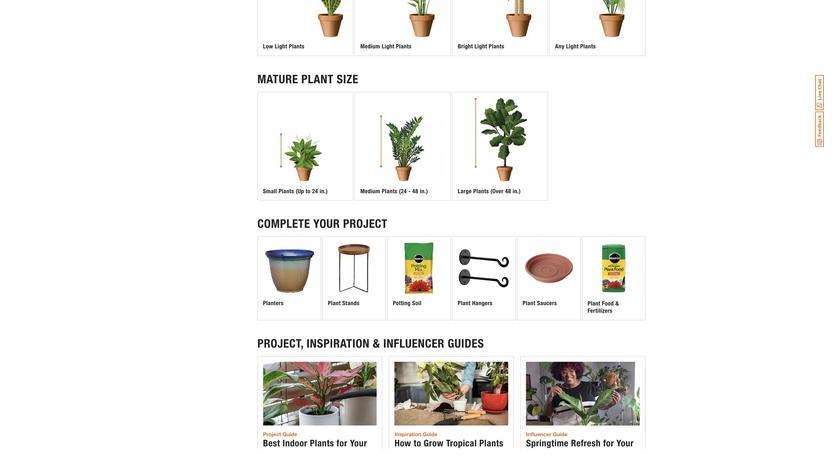 Task type: describe. For each thing, give the bounding box(es) containing it.
guide for indoor
[[283, 431, 297, 437]]

large
[[458, 188, 472, 195]]

project guide best indoor plants for your
[[263, 431, 367, 449]]

-
[[409, 188, 411, 195]]

project,
[[258, 336, 304, 350]]

complete
[[258, 217, 310, 231]]

complete your project
[[258, 217, 388, 231]]

image for springtime refresh for your indoor houseplants image
[[527, 362, 641, 426]]

any light plants link
[[550, 0, 646, 56]]

medium plants (24 - 48 in.) link
[[355, 92, 451, 200]]

& for food
[[616, 300, 620, 307]]

1 48 from the left
[[413, 188, 419, 195]]

(24
[[399, 188, 407, 195]]

inspiration
[[307, 336, 370, 350]]

your inside 'influencer guide springtime refresh for your'
[[617, 438, 634, 449]]

plant food & fertilizers link
[[583, 237, 646, 320]]

plants inside "medium light plants" link
[[396, 43, 412, 50]]

for inside project guide best indoor plants for your
[[337, 438, 348, 449]]

plant hangers link
[[453, 237, 516, 320]]

image for plant hangers image
[[458, 242, 511, 295]]

plant for plant stands
[[328, 300, 341, 307]]

plant stands
[[328, 300, 360, 307]]

for inside 'influencer guide springtime refresh for your'
[[604, 438, 615, 449]]

to for 24
[[306, 188, 311, 195]]

image for medium light plants image
[[361, 0, 446, 38]]

inspiration guide how to grow tropical plants
[[395, 431, 504, 449]]

influencer
[[527, 431, 552, 437]]

image for plant stands image
[[328, 242, 381, 295]]

potting
[[393, 300, 411, 307]]

plants inside inspiration guide how to grow tropical plants
[[480, 438, 504, 449]]

in.) for medium plants (24 - 48 in.)
[[420, 188, 428, 195]]

soil
[[413, 300, 422, 307]]

springtime
[[527, 438, 569, 449]]

plant stands link
[[323, 237, 386, 320]]

plant food & fertilizers
[[588, 300, 620, 314]]

image for potting soil image
[[393, 242, 446, 295]]

image for low light plants image
[[263, 0, 348, 38]]

plant for plant food & fertilizers
[[588, 300, 601, 307]]

image for planters image
[[263, 242, 316, 295]]

planters
[[263, 300, 284, 307]]

refresh
[[571, 438, 601, 449]]

low
[[263, 43, 273, 50]]

tropical
[[446, 438, 477, 449]]

image for how to grow tropical plants indoors image
[[395, 362, 509, 426]]

guides
[[448, 336, 485, 350]]

plant hangers
[[458, 300, 493, 307]]



Task type: locate. For each thing, give the bounding box(es) containing it.
project inside project guide best indoor plants for your
[[263, 431, 281, 437]]

0 horizontal spatial &
[[373, 336, 380, 350]]

48 right (over
[[506, 188, 512, 195]]

stands
[[343, 300, 360, 307]]

plants left (24
[[382, 188, 398, 195]]

bright
[[458, 43, 473, 50]]

in.) right the -
[[420, 188, 428, 195]]

2 horizontal spatial guide
[[553, 431, 568, 437]]

light inside any light plants link
[[567, 43, 579, 50]]

1 horizontal spatial in.)
[[420, 188, 428, 195]]

light inside "medium light plants" link
[[382, 43, 395, 50]]

mature plant size
[[258, 72, 359, 86]]

hangers
[[473, 300, 493, 307]]

light right any
[[567, 43, 579, 50]]

0 horizontal spatial in.)
[[320, 188, 328, 195]]

&
[[616, 300, 620, 307], [373, 336, 380, 350]]

0 vertical spatial &
[[616, 300, 620, 307]]

plant for plant hangers
[[458, 300, 471, 307]]

plant left the saucers
[[523, 300, 536, 307]]

small plants (up to 24 in.) link
[[258, 92, 353, 200]]

(up
[[296, 188, 304, 195]]

2 medium from the top
[[361, 188, 381, 195]]

1 horizontal spatial 48
[[506, 188, 512, 195]]

large plants (over 48 in.) link
[[453, 92, 548, 200]]

to inside inspiration guide how to grow tropical plants
[[414, 438, 422, 449]]

to down inspiration at the bottom of the page
[[414, 438, 422, 449]]

0 vertical spatial project
[[343, 217, 388, 231]]

grow
[[424, 438, 444, 449]]

0 horizontal spatial 48
[[413, 188, 419, 195]]

2 horizontal spatial your
[[617, 438, 634, 449]]

0 vertical spatial to
[[306, 188, 311, 195]]

plant for plant saucers
[[523, 300, 536, 307]]

0 vertical spatial medium
[[361, 43, 381, 50]]

light inside bright light plants 'link'
[[475, 43, 488, 50]]

to
[[306, 188, 311, 195], [414, 438, 422, 449]]

plants inside medium plants (24 - 48 in.) link
[[382, 188, 398, 195]]

food
[[602, 300, 614, 307]]

plants left (over
[[474, 188, 489, 195]]

light right low
[[275, 43, 288, 50]]

2 in.) from the left
[[420, 188, 428, 195]]

influencer
[[384, 336, 445, 350]]

inspiration
[[395, 431, 422, 437]]

light for low
[[275, 43, 288, 50]]

medium
[[361, 43, 381, 50], [361, 188, 381, 195]]

image for medium plants (24 - 48 in.) image
[[361, 97, 446, 182]]

plant left size
[[302, 72, 334, 86]]

image for large plants (over 48 in.) image
[[458, 97, 543, 182]]

guide up springtime on the right
[[553, 431, 568, 437]]

in.) right "24"
[[320, 188, 328, 195]]

image for small plants (up to 24 in.) image
[[263, 97, 348, 182]]

bright light plants
[[458, 43, 505, 50]]

how
[[395, 438, 412, 449]]

24
[[312, 188, 318, 195]]

& for inspiration
[[373, 336, 380, 350]]

size
[[337, 72, 359, 86]]

1 horizontal spatial your
[[350, 438, 367, 449]]

guide up grow at bottom right
[[423, 431, 438, 437]]

for
[[337, 438, 348, 449], [604, 438, 615, 449]]

feedback link image
[[816, 111, 825, 147]]

plants inside project guide best indoor plants for your
[[310, 438, 334, 449]]

1 in.) from the left
[[320, 188, 328, 195]]

in.)
[[320, 188, 328, 195], [420, 188, 428, 195], [513, 188, 521, 195]]

1 horizontal spatial guide
[[423, 431, 438, 437]]

plant
[[302, 72, 334, 86], [328, 300, 341, 307], [458, 300, 471, 307], [523, 300, 536, 307], [588, 300, 601, 307]]

2 for from the left
[[604, 438, 615, 449]]

plants inside bright light plants 'link'
[[489, 43, 505, 50]]

your
[[314, 217, 340, 231], [350, 438, 367, 449], [617, 438, 634, 449]]

1 light from the left
[[275, 43, 288, 50]]

1 vertical spatial medium
[[361, 188, 381, 195]]

medium for medium light plants
[[361, 43, 381, 50]]

light for bright
[[475, 43, 488, 50]]

planters link
[[258, 237, 321, 320]]

0 horizontal spatial project
[[263, 431, 281, 437]]

2 horizontal spatial in.)
[[513, 188, 521, 195]]

project, inspiration & influencer guides
[[258, 336, 485, 350]]

plant saucers
[[523, 300, 558, 307]]

plants inside any light plants link
[[581, 43, 596, 50]]

plants right indoor
[[310, 438, 334, 449]]

potting soil link
[[388, 237, 451, 320]]

image for plant saucers image
[[523, 242, 576, 295]]

plants inside the 'large plants (over 48 in.)' link
[[474, 188, 489, 195]]

plants right tropical
[[480, 438, 504, 449]]

large plants (over 48 in.)
[[458, 188, 521, 195]]

plants
[[289, 43, 305, 50], [396, 43, 412, 50], [489, 43, 505, 50], [581, 43, 596, 50], [279, 188, 294, 195], [382, 188, 398, 195], [474, 188, 489, 195], [310, 438, 334, 449], [480, 438, 504, 449]]

guide inside project guide best indoor plants for your
[[283, 431, 297, 437]]

1 horizontal spatial &
[[616, 300, 620, 307]]

any light plants
[[556, 43, 596, 50]]

plant inside 'link'
[[523, 300, 536, 307]]

best
[[263, 438, 280, 449]]

light for medium
[[382, 43, 395, 50]]

small
[[263, 188, 277, 195]]

1 guide from the left
[[283, 431, 297, 437]]

low light plants link
[[258, 0, 353, 56]]

image for plant food & fertilizers image
[[588, 242, 641, 295]]

low light plants
[[263, 43, 305, 50]]

in.) right (over
[[513, 188, 521, 195]]

48 right the -
[[413, 188, 419, 195]]

project
[[343, 217, 388, 231], [263, 431, 281, 437]]

medium light plants link
[[355, 0, 451, 56]]

plant saucers link
[[518, 237, 581, 320]]

light for any
[[567, 43, 579, 50]]

light
[[275, 43, 288, 50], [382, 43, 395, 50], [475, 43, 488, 50], [567, 43, 579, 50]]

0 horizontal spatial to
[[306, 188, 311, 195]]

plants right any
[[581, 43, 596, 50]]

your inside project guide best indoor plants for your
[[350, 438, 367, 449]]

light inside low light plants link
[[275, 43, 288, 50]]

guide inside 'influencer guide springtime refresh for your'
[[553, 431, 568, 437]]

0 horizontal spatial guide
[[283, 431, 297, 437]]

plants down 'image for medium light plants'
[[396, 43, 412, 50]]

plants left the (up
[[279, 188, 294, 195]]

indoor
[[283, 438, 308, 449]]

plant left hangers
[[458, 300, 471, 307]]

image for bright light plants image
[[458, 0, 543, 38]]

1 vertical spatial to
[[414, 438, 422, 449]]

plant inside "link"
[[328, 300, 341, 307]]

0 horizontal spatial your
[[314, 217, 340, 231]]

1 horizontal spatial for
[[604, 438, 615, 449]]

small plants (up to 24 in.)
[[263, 188, 328, 195]]

2 light from the left
[[382, 43, 395, 50]]

plant left stands
[[328, 300, 341, 307]]

plant up fertilizers
[[588, 300, 601, 307]]

bright light plants link
[[453, 0, 548, 56]]

plants inside small plants (up to 24 in.) link
[[279, 188, 294, 195]]

48
[[413, 188, 419, 195], [506, 188, 512, 195]]

to for grow
[[414, 438, 422, 449]]

1 vertical spatial project
[[263, 431, 281, 437]]

& inside plant food & fertilizers
[[616, 300, 620, 307]]

plant inside plant food & fertilizers
[[588, 300, 601, 307]]

plants down "image for bright light plants"
[[489, 43, 505, 50]]

light down 'image for medium light plants'
[[382, 43, 395, 50]]

live chat image
[[816, 75, 825, 110]]

1 horizontal spatial project
[[343, 217, 388, 231]]

3 light from the left
[[475, 43, 488, 50]]

in.) for small plants (up to 24 in.)
[[320, 188, 328, 195]]

guide inside inspiration guide how to grow tropical plants
[[423, 431, 438, 437]]

light right bright
[[475, 43, 488, 50]]

1 for from the left
[[337, 438, 348, 449]]

mature
[[258, 72, 298, 86]]

0 horizontal spatial for
[[337, 438, 348, 449]]

saucers
[[538, 300, 558, 307]]

influencer guide springtime refresh for your
[[527, 431, 634, 449]]

3 in.) from the left
[[513, 188, 521, 195]]

2 48 from the left
[[506, 188, 512, 195]]

medium for medium plants (24 - 48 in.)
[[361, 188, 381, 195]]

any
[[556, 43, 565, 50]]

medium plants (24 - 48 in.)
[[361, 188, 428, 195]]

1 medium from the top
[[361, 43, 381, 50]]

3 guide from the left
[[553, 431, 568, 437]]

guide up indoor
[[283, 431, 297, 437]]

2 guide from the left
[[423, 431, 438, 437]]

guide for refresh
[[553, 431, 568, 437]]

plants right low
[[289, 43, 305, 50]]

fertilizers
[[588, 307, 613, 314]]

1 vertical spatial &
[[373, 336, 380, 350]]

image for best indoor plants for your home or office image
[[263, 362, 377, 426]]

medium light plants
[[361, 43, 412, 50]]

plants inside low light plants link
[[289, 43, 305, 50]]

to left "24"
[[306, 188, 311, 195]]

potting soil
[[393, 300, 422, 307]]

guide for to
[[423, 431, 438, 437]]

4 light from the left
[[567, 43, 579, 50]]

image for any light plants image
[[556, 0, 641, 38]]

(over
[[491, 188, 504, 195]]

1 horizontal spatial to
[[414, 438, 422, 449]]

guide
[[283, 431, 297, 437], [423, 431, 438, 437], [553, 431, 568, 437]]



Task type: vqa. For each thing, say whether or not it's contained in the screenshot.


